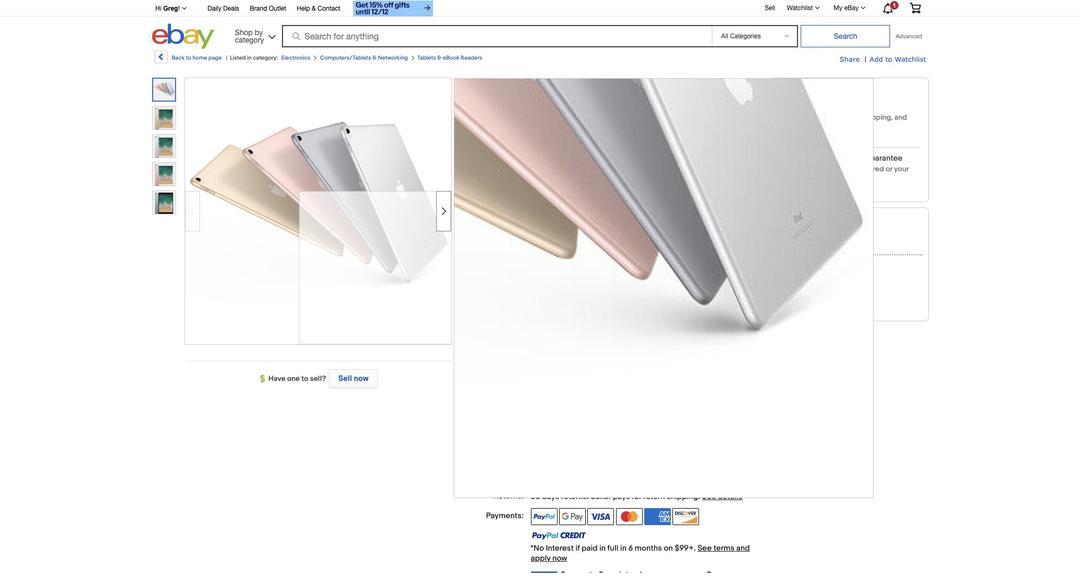 Task type: describe. For each thing, give the bounding box(es) containing it.
shop with confidence
[[778, 86, 863, 96]]

sell for sell
[[765, 4, 776, 12]]

my
[[834, 4, 843, 12]]

scratches
[[584, 134, 618, 143]]

ebay inside ebay money back guarantee get the item you ordered or your money back. learn more
[[800, 153, 817, 163]]

the inside ebay money back guarantee get the item you ordered or your money back. learn more
[[814, 164, 825, 173]]

sell link
[[760, 4, 780, 12]]

back
[[675, 134, 692, 143]]

" ... read more
[[644, 144, 683, 153]]

from
[[561, 347, 578, 357]]

tablets & ebook readers link
[[418, 54, 483, 61]]

share button
[[840, 54, 860, 64]]

see inside contact seller visit store see other items
[[776, 301, 789, 310]]

condition
[[663, 93, 721, 108]]

6 for *no interest if paid in full in 6 months on $99+.
[[629, 543, 633, 553]]

guarantee
[[865, 153, 903, 163]]

Quantity: text field
[[531, 201, 554, 219]]

capacity
[[489, 168, 522, 179]]

have one to sell?
[[269, 374, 326, 383]]

1
[[893, 2, 896, 9]]

interest for no
[[536, 260, 564, 270]]

read more link
[[655, 144, 683, 153]]

paid for months
[[582, 543, 598, 553]]

1 horizontal spatial |
[[865, 55, 867, 64]]

in left the months
[[621, 543, 627, 553]]

11
[[608, 205, 612, 214]]

in down visa image
[[600, 543, 606, 553]]

additional
[[461, 328, 499, 338]]

paid for mo
[[572, 260, 588, 270]]

see terms and apply now
[[531, 543, 750, 563]]

shop by category banner
[[150, 0, 929, 52]]

hi greg !
[[155, 5, 180, 12]]

interest for *no
[[546, 543, 574, 553]]

0 vertical spatial now
[[354, 374, 369, 384]]

additional service available
[[461, 328, 562, 338]]

very
[[599, 93, 625, 108]]

)
[[844, 225, 846, 234]]

google pay image
[[559, 508, 586, 525]]

easy
[[800, 121, 815, 130]]

seller information klymen-store ( 6603 ) 98.3% positive feedback
[[776, 213, 854, 246]]

positive
[[797, 237, 822, 246]]

-
[[610, 347, 613, 357]]

ipad for apple
[[498, 78, 523, 93]]

1-year protection plan from allstate - $21.99
[[482, 347, 638, 357]]

advanced link
[[891, 26, 928, 47]]

store for seller
[[793, 288, 810, 298]]

Search for anything text field
[[283, 26, 710, 46]]

store for information
[[804, 225, 821, 234]]

dollar sign image
[[260, 375, 269, 383]]

electronics link
[[281, 54, 311, 61]]

readers
[[461, 54, 483, 61]]

daily deals
[[208, 5, 239, 12]]

(
[[824, 225, 826, 234]]

back to home page link
[[154, 51, 222, 67]]

one
[[287, 374, 300, 383]]

2 available / 11 sold
[[565, 205, 629, 214]]

...
[[647, 144, 653, 153]]

6603
[[826, 225, 844, 234]]

price:
[[497, 238, 518, 248]]

visit store link
[[776, 288, 810, 298]]

back to home page
[[172, 54, 222, 61]]

cover,
[[694, 134, 714, 143]]

to inside share | add to watchlist
[[886, 55, 893, 63]]

storage capacity
[[489, 158, 524, 179]]

share | add to watchlist
[[840, 55, 927, 64]]

now inside see terms and apply now
[[553, 553, 567, 563]]

apple
[[566, 144, 588, 153]]

ebay mastercard image
[[531, 571, 558, 573]]

returns.
[[817, 121, 842, 130]]

picture 3 of 5 image
[[153, 135, 176, 158]]

10.5
[[548, 78, 571, 93]]

seller inside seller information klymen-store ( 6603 ) 98.3% positive feedback
[[776, 213, 800, 224]]

watchlist inside share | add to watchlist
[[895, 55, 927, 63]]

my ebay link
[[828, 2, 871, 14]]

my ebay
[[834, 4, 859, 12]]

seller for save
[[810, 263, 829, 272]]

inch
[[574, 78, 598, 93]]

contact inside account navigation
[[318, 5, 340, 12]]

sold
[[614, 205, 629, 214]]

no interest if paid in full in 6 mo on $99+ with paypal credit* link
[[524, 260, 623, 290]]

64/256/512gb
[[601, 78, 685, 93]]

add to watchlist
[[673, 294, 731, 304]]

watchlist inside account navigation
[[787, 4, 813, 12]]

us $179.00 main content
[[461, 78, 760, 573]]

sell now link
[[326, 369, 378, 388]]

in down the $179.00
[[589, 260, 596, 270]]

storage
[[496, 158, 524, 168]]

more inside ebay money back guarantee get the item you ordered or your money back. learn more
[[820, 184, 837, 193]]

ipad for "
[[534, 134, 549, 143]]

minor
[[564, 134, 583, 143]]

help
[[297, 5, 310, 12]]

1 horizontal spatial available
[[571, 205, 601, 214]]

discover image
[[673, 508, 700, 525]]

tablets
[[418, 54, 436, 61]]

2
[[565, 205, 569, 214]]

breathe easy.
[[495, 382, 542, 392]]

screen
[[642, 134, 665, 143]]

returns:
[[494, 491, 524, 501]]

save seller button
[[776, 261, 829, 273]]

contact seller visit store see other items
[[776, 276, 829, 310]]

on for *no interest if paid in full in 6 months on $99+.
[[664, 543, 673, 553]]

in right paypal
[[610, 260, 616, 270]]

2 . from the left
[[698, 492, 700, 502]]

year
[[487, 347, 502, 357]]

plan
[[544, 347, 560, 357]]

more inside " ... read more
[[669, 146, 683, 153]]

with inside no interest if paid in full in 6 mo on $99+ with paypal credit*
[[569, 270, 584, 280]]

item
[[827, 164, 842, 173]]

now
[[701, 243, 717, 253]]

"
[[530, 134, 534, 143]]

shipping
[[667, 492, 698, 502]]

read
[[655, 146, 668, 153]]

8/10
[[716, 134, 731, 143]]

0 vertical spatial with
[[800, 86, 816, 96]]

!
[[178, 5, 180, 12]]

money
[[800, 173, 822, 182]]

condition:
[[486, 122, 524, 133]]

computers/tablets
[[320, 54, 371, 61]]

visa image
[[588, 508, 614, 525]]

to for cart
[[694, 269, 702, 279]]

learn inside ebay money back guarantee get the item you ordered or your money back. learn more
[[800, 184, 818, 193]]

contact seller link
[[776, 276, 824, 285]]

us
[[524, 238, 541, 254]]

apple
[[461, 78, 496, 93]]

*no interest if paid in full in 6 months on $99+.
[[531, 543, 698, 553]]

picture 5 of 5 image
[[153, 191, 176, 214]]

ebay inside 'link'
[[845, 4, 859, 12]]

return
[[644, 492, 665, 502]]

days
[[542, 492, 560, 502]]



Task type: locate. For each thing, give the bounding box(es) containing it.
more down back
[[669, 146, 683, 153]]

6 inside no interest if paid in full in 6 mo on $99+ with paypal credit*
[[618, 260, 623, 270]]

0 vertical spatial seller
[[810, 263, 829, 272]]

& for ebook
[[438, 54, 442, 61]]

learn more link for money
[[800, 184, 837, 193]]

to inside button
[[690, 294, 697, 304]]

1 vertical spatial paid
[[582, 543, 598, 553]]

& left ebook
[[438, 54, 442, 61]]

with right the $99+
[[569, 270, 584, 280]]

2 horizontal spatial on
[[664, 543, 673, 553]]

& for contact
[[312, 5, 316, 12]]

0 horizontal spatial back
[[172, 54, 185, 61]]

1 horizontal spatial and
[[895, 113, 908, 122]]

to down advanced link on the right of the page
[[886, 55, 893, 63]]

None submit
[[801, 25, 891, 47]]

1 vertical spatial with
[[569, 270, 584, 280]]

and
[[895, 113, 908, 122], [737, 543, 750, 553]]

learn down money
[[800, 184, 818, 193]]

0 vertical spatial 6
[[618, 260, 623, 270]]

to left "cart"
[[694, 269, 702, 279]]

1 vertical spatial seller
[[591, 492, 611, 502]]

see
[[776, 301, 789, 310], [702, 492, 717, 502], [698, 543, 712, 553]]

1 vertical spatial ebay
[[800, 153, 817, 163]]

.
[[587, 492, 589, 502], [698, 492, 700, 502]]

1 vertical spatial shop
[[778, 86, 798, 96]]

6 for no interest if paid in full in 6 mo on $99+ with paypal credit*
[[618, 260, 623, 270]]

see details link
[[702, 492, 743, 502]]

if inside no interest if paid in full in 6 mo on $99+ with paypal credit*
[[565, 260, 570, 270]]

contact inside contact seller visit store see other items
[[776, 276, 804, 285]]

0 vertical spatial ipad
[[498, 78, 523, 93]]

shop for shop with confidence
[[778, 86, 798, 96]]

service
[[501, 328, 528, 338]]

you
[[843, 164, 856, 173]]

contact up visit store 'link' at the right of the page
[[776, 276, 804, 285]]

store inside contact seller visit store see other items
[[793, 288, 810, 298]]

apple ipad pro 10.5 inch 64/256/512gb wifi+cellular unlocked very good condition - picture 1 of 5 image
[[185, 77, 451, 343]]

seller inside button
[[810, 263, 829, 272]]

see down visit
[[776, 301, 789, 310]]

or up read more link
[[667, 134, 674, 143]]

30 days returns . seller pays for return shipping . see details
[[531, 492, 743, 502]]

| left listed
[[226, 54, 227, 61]]

more down the returns.
[[820, 132, 837, 141]]

0 vertical spatial on
[[619, 134, 628, 143]]

watchlist
[[699, 294, 731, 304]]

1 vertical spatial ipad
[[534, 134, 549, 143]]

1 vertical spatial seller
[[805, 276, 824, 285]]

see left 'terms'
[[698, 543, 712, 553]]

0 vertical spatial or
[[667, 134, 674, 143]]

0 vertical spatial ebay
[[845, 4, 859, 12]]

wifi+cellular
[[461, 93, 538, 108]]

"
[[644, 144, 647, 153]]

shop for shop by category
[[235, 28, 253, 36]]

1 vertical spatial or
[[886, 164, 893, 173]]

store inside seller information klymen-store ( 6603 ) 98.3% positive feedback
[[804, 225, 821, 234]]

ipad down used
[[534, 134, 549, 143]]

1 horizontal spatial &
[[373, 54, 377, 61]]

1 vertical spatial learn more link
[[800, 184, 837, 193]]

ipad inside " ipad has minor scratches on the screen or back cover, 8/10 condition. apple original, not
[[534, 134, 549, 143]]

2 vertical spatial on
[[664, 543, 673, 553]]

1 . from the left
[[587, 492, 589, 502]]

1 horizontal spatial sell
[[765, 4, 776, 12]]

0 vertical spatial shop
[[235, 28, 253, 36]]

1 horizontal spatial on
[[619, 134, 628, 143]]

hi
[[155, 5, 161, 12]]

. up visa image
[[587, 492, 589, 502]]

to right one
[[302, 374, 308, 383]]

0 horizontal spatial |
[[226, 54, 227, 61]]

1 vertical spatial back
[[845, 153, 863, 163]]

1 horizontal spatial ebay
[[845, 4, 859, 12]]

2 vertical spatial more
[[820, 184, 837, 193]]

get
[[800, 164, 812, 173]]

store up see other items link
[[793, 288, 810, 298]]

networking
[[378, 54, 408, 61]]

buy it now
[[679, 243, 717, 253]]

$99+.
[[675, 543, 696, 553]]

0 horizontal spatial .
[[587, 492, 589, 502]]

1 horizontal spatial contact
[[776, 276, 804, 285]]

account navigation
[[150, 0, 929, 18]]

now right sell? on the bottom left of the page
[[354, 374, 369, 384]]

picture 4 of 5 image
[[153, 163, 176, 186]]

paid down visa image
[[582, 543, 598, 553]]

sell right sell? on the bottom left of the page
[[339, 374, 352, 384]]

0 horizontal spatial sell
[[339, 374, 352, 384]]

back up you
[[845, 153, 863, 163]]

1 horizontal spatial the
[[814, 164, 825, 173]]

sell inside account navigation
[[765, 4, 776, 12]]

on for no interest if paid in full in 6 mo on $99+ with paypal credit*
[[537, 270, 546, 280]]

shop by category
[[235, 28, 264, 44]]

american express image
[[645, 508, 671, 525]]

2 learn more link from the top
[[800, 184, 837, 193]]

learn more link for rated
[[800, 132, 837, 141]]

see left details
[[702, 492, 717, 502]]

1 horizontal spatial shop
[[778, 86, 798, 96]]

ipad inside the apple ipad pro 10.5 inch 64/256/512gb wifi+cellular unlocked very good condition
[[498, 78, 523, 93]]

0 vertical spatial available
[[571, 205, 601, 214]]

add down "buy"
[[677, 269, 693, 279]]

no interest if paid in full in 6 mo on $99+ with paypal credit*
[[524, 260, 623, 290]]

now right apply
[[553, 553, 567, 563]]

1 vertical spatial on
[[537, 270, 546, 280]]

1 horizontal spatial seller
[[776, 213, 800, 224]]

if down the $179.00
[[565, 260, 570, 270]]

interest down us $179.00
[[536, 260, 564, 270]]

0 horizontal spatial the
[[629, 134, 640, 143]]

/
[[602, 205, 606, 214]]

and inside top rated plus trusted seller, fast shipping, and easy returns. learn more
[[895, 113, 908, 122]]

ipad
[[498, 78, 523, 93], [534, 134, 549, 143]]

sell left the watchlist link
[[765, 4, 776, 12]]

seller up klymen-
[[776, 213, 800, 224]]

1 horizontal spatial ipad
[[534, 134, 549, 143]]

see terms and apply now link
[[531, 543, 750, 563]]

on right the "mo"
[[537, 270, 546, 280]]

1 button
[[874, 1, 902, 15]]

or inside ebay money back guarantee get the item you ordered or your money back. learn more
[[886, 164, 893, 173]]

1 vertical spatial available
[[530, 328, 562, 338]]

seller down save seller at right top
[[805, 276, 824, 285]]

0 horizontal spatial ebay
[[800, 153, 817, 163]]

brand outlet link
[[250, 3, 286, 15]]

0 vertical spatial and
[[895, 113, 908, 122]]

outlet
[[269, 5, 286, 12]]

buy it now link
[[637, 238, 759, 259]]

page
[[209, 54, 222, 61]]

0 horizontal spatial if
[[565, 260, 570, 270]]

paid inside no interest if paid in full in 6 mo on $99+ with paypal credit*
[[572, 260, 588, 270]]

full right the $99+
[[597, 260, 608, 270]]

sell now
[[339, 374, 369, 384]]

ebay right the my
[[845, 4, 859, 12]]

picture 2 of 5 image
[[153, 106, 176, 129]]

the inside " ipad has minor scratches on the screen or back cover, 8/10 condition. apple original, not
[[629, 134, 640, 143]]

0 horizontal spatial watchlist
[[787, 4, 813, 12]]

0 vertical spatial seller
[[776, 213, 800, 224]]

condition.
[[530, 144, 565, 153]]

ebay up get
[[800, 153, 817, 163]]

to for watchlist
[[690, 294, 697, 304]]

2 vertical spatial add
[[673, 294, 688, 304]]

add inside add to watchlist button
[[673, 294, 688, 304]]

1 vertical spatial more
[[669, 146, 683, 153]]

1 horizontal spatial or
[[886, 164, 893, 173]]

share
[[840, 55, 860, 63]]

contact right help
[[318, 5, 340, 12]]

add down add to cart link
[[673, 294, 688, 304]]

0 horizontal spatial ipad
[[498, 78, 523, 93]]

learn inside top rated plus trusted seller, fast shipping, and easy returns. learn more
[[800, 132, 818, 141]]

& for networking
[[373, 54, 377, 61]]

0 vertical spatial if
[[565, 260, 570, 270]]

0 vertical spatial add
[[870, 55, 883, 63]]

to left home
[[186, 54, 191, 61]]

full for months
[[608, 543, 619, 553]]

now
[[354, 374, 369, 384], [553, 553, 567, 563]]

1 vertical spatial store
[[793, 288, 810, 298]]

on inside no interest if paid in full in 6 mo on $99+ with paypal credit*
[[537, 270, 546, 280]]

top rated plus trusted seller, fast shipping, and easy returns. learn more
[[800, 102, 908, 141]]

and right shipping,
[[895, 113, 908, 122]]

1 learn from the top
[[800, 132, 818, 141]]

1 horizontal spatial 6
[[629, 543, 633, 553]]

| right share button
[[865, 55, 867, 64]]

paid down the $179.00
[[572, 260, 588, 270]]

breathe
[[495, 382, 522, 392]]

& inside account navigation
[[312, 5, 316, 12]]

6
[[618, 260, 623, 270], [629, 543, 633, 553]]

picture 1 of 5 image
[[153, 79, 175, 101]]

seller inside contact seller visit store see other items
[[805, 276, 824, 285]]

more inside top rated plus trusted seller, fast shipping, and easy returns. learn more
[[820, 132, 837, 141]]

1 vertical spatial full
[[608, 543, 619, 553]]

0 vertical spatial see
[[776, 301, 789, 310]]

color
[[501, 183, 522, 193]]

learn more link down easy
[[800, 132, 837, 141]]

0 vertical spatial paid
[[572, 260, 588, 270]]

visit
[[776, 288, 791, 298]]

0 vertical spatial back
[[172, 54, 185, 61]]

information
[[802, 213, 850, 224]]

seller right save
[[810, 263, 829, 272]]

trusted
[[800, 113, 825, 122]]

add inside add to cart link
[[677, 269, 693, 279]]

2 vertical spatial see
[[698, 543, 712, 553]]

learn more link
[[800, 132, 837, 141], [800, 184, 837, 193]]

0 vertical spatial full
[[597, 260, 608, 270]]

available left /
[[571, 205, 601, 214]]

to for home
[[186, 54, 191, 61]]

see other items link
[[776, 301, 829, 310]]

on inside " ipad has minor scratches on the screen or back cover, 8/10 condition. apple original, not
[[619, 134, 628, 143]]

on up not
[[619, 134, 628, 143]]

0 vertical spatial contact
[[318, 5, 340, 12]]

ipad left pro
[[498, 78, 523, 93]]

0 horizontal spatial on
[[537, 270, 546, 280]]

daily
[[208, 5, 222, 12]]

if down paypal credit image
[[576, 543, 580, 553]]

the up not
[[629, 134, 640, 143]]

. left see details link
[[698, 492, 700, 502]]

rated
[[815, 102, 836, 112]]

more down back.
[[820, 184, 837, 193]]

shop inside shop by category
[[235, 28, 253, 36]]

master card image
[[616, 508, 643, 525]]

0 vertical spatial more
[[820, 132, 837, 141]]

add for add to watchlist
[[673, 294, 688, 304]]

if for *no
[[576, 543, 580, 553]]

available up plan
[[530, 328, 562, 338]]

1 horizontal spatial watchlist
[[895, 55, 927, 63]]

quantity:
[[491, 205, 524, 215]]

contact
[[318, 5, 340, 12], [776, 276, 804, 285]]

1 horizontal spatial if
[[576, 543, 580, 553]]

2 learn from the top
[[800, 184, 818, 193]]

1 horizontal spatial now
[[553, 553, 567, 563]]

| listed in category:
[[226, 54, 278, 61]]

sell for sell now
[[339, 374, 352, 384]]

seller inside 'us $179.00' main content
[[591, 492, 611, 502]]

1 vertical spatial the
[[814, 164, 825, 173]]

to left watchlist
[[690, 294, 697, 304]]

0 vertical spatial learn more link
[[800, 132, 837, 141]]

returns
[[561, 492, 587, 502]]

category:
[[253, 54, 278, 61]]

$179.00
[[544, 238, 592, 254]]

0 horizontal spatial available
[[530, 328, 562, 338]]

if for no
[[565, 260, 570, 270]]

98.3%
[[776, 237, 796, 246]]

paypal credit image
[[531, 532, 586, 540]]

ebay money back guarantee get the item you ordered or your money back. learn more
[[800, 153, 909, 193]]

*no
[[531, 543, 544, 553]]

6 left the months
[[629, 543, 633, 553]]

no
[[524, 260, 534, 270]]

& left networking
[[373, 54, 377, 61]]

in right listed
[[247, 54, 252, 61]]

paypal image
[[531, 508, 558, 525]]

and right 'terms'
[[737, 543, 750, 553]]

add for add to cart
[[677, 269, 693, 279]]

1 vertical spatial if
[[576, 543, 580, 553]]

brand
[[250, 5, 267, 12]]

add inside share | add to watchlist
[[870, 55, 883, 63]]

or down guarantee
[[886, 164, 893, 173]]

add to cart
[[677, 269, 719, 279]]

shop by category button
[[230, 24, 278, 47]]

full inside no interest if paid in full in 6 mo on $99+ with paypal credit*
[[597, 260, 608, 270]]

0 horizontal spatial now
[[354, 374, 369, 384]]

1 vertical spatial and
[[737, 543, 750, 553]]

daily deals link
[[208, 3, 239, 15]]

1 horizontal spatial .
[[698, 492, 700, 502]]

seller up visa image
[[591, 492, 611, 502]]

pays
[[613, 492, 630, 502]]

save seller
[[792, 263, 829, 272]]

$21.99
[[615, 347, 638, 357]]

6 right paypal
[[618, 260, 623, 270]]

1 horizontal spatial with
[[800, 86, 816, 96]]

1 vertical spatial add
[[677, 269, 693, 279]]

1 vertical spatial 6
[[629, 543, 633, 553]]

category
[[235, 35, 264, 44]]

the right get
[[814, 164, 825, 173]]

your
[[894, 164, 909, 173]]

watchlist down advanced link on the right of the page
[[895, 55, 927, 63]]

1 vertical spatial now
[[553, 553, 567, 563]]

store
[[804, 225, 821, 234], [793, 288, 810, 298]]

months
[[635, 543, 662, 553]]

1 vertical spatial learn
[[800, 184, 818, 193]]

with up top
[[800, 86, 816, 96]]

& right help
[[312, 5, 316, 12]]

1 learn more link from the top
[[800, 132, 837, 141]]

with details__icon image
[[778, 114, 791, 127], [778, 166, 791, 179], [473, 382, 483, 393], [474, 409, 483, 421]]

full for mo
[[597, 260, 608, 270]]

1 vertical spatial sell
[[339, 374, 352, 384]]

get an extra 15% off image
[[353, 1, 433, 17]]

back left home
[[172, 54, 185, 61]]

none submit inside shop by category banner
[[801, 25, 891, 47]]

watchlist right sell link
[[787, 4, 813, 12]]

on left the $99+.
[[664, 543, 673, 553]]

1-
[[482, 347, 487, 357]]

0 vertical spatial learn
[[800, 132, 818, 141]]

store up positive
[[804, 225, 821, 234]]

brand outlet
[[250, 5, 286, 12]]

0 horizontal spatial and
[[737, 543, 750, 553]]

0 vertical spatial store
[[804, 225, 821, 234]]

0 vertical spatial the
[[629, 134, 640, 143]]

0 horizontal spatial 6
[[618, 260, 623, 270]]

learn more link down money
[[800, 184, 837, 193]]

full down visa image
[[608, 543, 619, 553]]

0 horizontal spatial contact
[[318, 5, 340, 12]]

2 horizontal spatial &
[[438, 54, 442, 61]]

interest inside no interest if paid in full in 6 mo on $99+ with paypal credit*
[[536, 260, 564, 270]]

by
[[255, 28, 263, 36]]

seller for contact
[[805, 276, 824, 285]]

0 horizontal spatial or
[[667, 134, 674, 143]]

1 vertical spatial interest
[[546, 543, 574, 553]]

cart
[[704, 269, 719, 279]]

1 vertical spatial watchlist
[[895, 55, 927, 63]]

0 horizontal spatial &
[[312, 5, 316, 12]]

0 vertical spatial sell
[[765, 4, 776, 12]]

1 vertical spatial see
[[702, 492, 717, 502]]

1 horizontal spatial back
[[845, 153, 863, 163]]

0 vertical spatial interest
[[536, 260, 564, 270]]

1 vertical spatial contact
[[776, 276, 804, 285]]

back inside ebay money back guarantee get the item you ordered or your money back. learn more
[[845, 153, 863, 163]]

and inside see terms and apply now
[[737, 543, 750, 553]]

see inside see terms and apply now
[[698, 543, 712, 553]]

computers/tablets & networking
[[320, 54, 408, 61]]

0 horizontal spatial shop
[[235, 28, 253, 36]]

ebook
[[443, 54, 460, 61]]

if
[[565, 260, 570, 270], [576, 543, 580, 553]]

have
[[269, 374, 286, 383]]

ordered
[[857, 164, 884, 173]]

0 horizontal spatial seller
[[591, 492, 611, 502]]

0 vertical spatial watchlist
[[787, 4, 813, 12]]

0 horizontal spatial with
[[569, 270, 584, 280]]

paypal
[[585, 270, 609, 280]]

deals
[[223, 5, 239, 12]]

your shopping cart image
[[910, 3, 922, 13]]

or inside " ipad has minor scratches on the screen or back cover, 8/10 condition. apple original, not
[[667, 134, 674, 143]]

add right share
[[870, 55, 883, 63]]

more
[[820, 132, 837, 141], [669, 146, 683, 153], [820, 184, 837, 193]]

other
[[791, 301, 809, 310]]

interest down paypal credit image
[[546, 543, 574, 553]]

learn down easy
[[800, 132, 818, 141]]



Task type: vqa. For each thing, say whether or not it's contained in the screenshot.
$199.95
no



